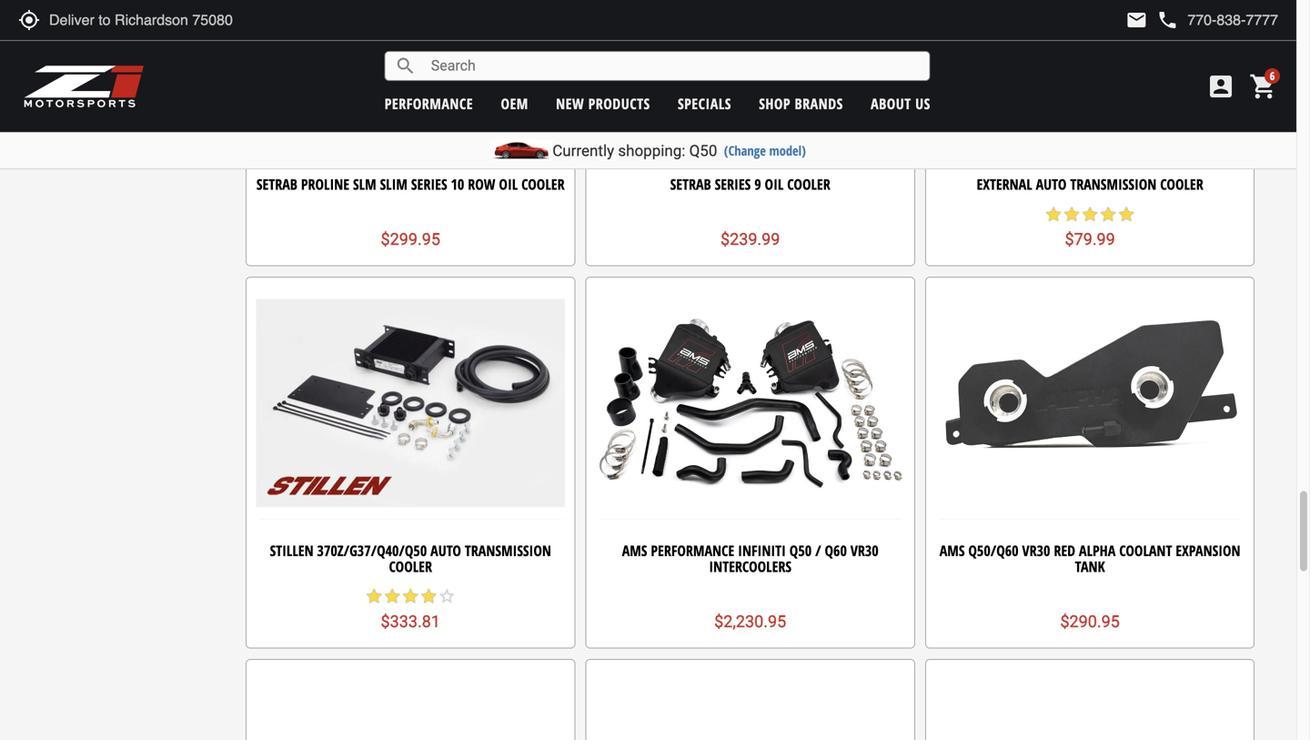 Task type: locate. For each thing, give the bounding box(es) containing it.
1 ams from the left
[[622, 541, 648, 560]]

2 vr30 from the left
[[1023, 541, 1051, 560]]

series left 10
[[411, 174, 448, 194]]

oil right 9
[[765, 174, 784, 194]]

1 horizontal spatial q50
[[790, 541, 812, 560]]

2 oil from the left
[[765, 174, 784, 194]]

about
[[871, 94, 912, 113]]

0 horizontal spatial setrab
[[257, 174, 298, 194]]

2 ams from the left
[[940, 541, 965, 560]]

0 horizontal spatial auto
[[431, 541, 462, 560]]

$239.99
[[721, 230, 781, 249]]

cooler inside stillen 370z/g37/q40/q50 auto transmission cooler
[[389, 557, 432, 576]]

setrab left proline
[[257, 174, 298, 194]]

oem link
[[501, 94, 529, 113]]

about us
[[871, 94, 931, 113]]

transmission inside stillen 370z/g37/q40/q50 auto transmission cooler
[[465, 541, 552, 560]]

account_box link
[[1203, 72, 1241, 101]]

performance
[[385, 94, 474, 113]]

phone
[[1157, 9, 1179, 31]]

1 horizontal spatial oil
[[765, 174, 784, 194]]

cooler
[[522, 174, 565, 194], [788, 174, 831, 194], [1161, 174, 1204, 194], [389, 557, 432, 576]]

star star star star star $79.99
[[1045, 205, 1136, 249]]

ams for ams q50/q60 vr30 red alpha coolant expansion tank
[[940, 541, 965, 560]]

account_box
[[1207, 72, 1236, 101]]

/
[[816, 541, 822, 560]]

oem
[[501, 94, 529, 113]]

intercoolers
[[710, 557, 792, 576]]

1 vertical spatial auto
[[431, 541, 462, 560]]

shopping_cart
[[1250, 72, 1279, 101]]

vr30 right the q60
[[851, 541, 879, 560]]

shopping:
[[618, 142, 686, 160]]

mail phone
[[1126, 9, 1179, 31]]

0 vertical spatial transmission
[[1071, 174, 1157, 194]]

$299.95
[[381, 230, 441, 249]]

0 horizontal spatial transmission
[[465, 541, 552, 560]]

auto right external
[[1037, 174, 1067, 194]]

1 horizontal spatial auto
[[1037, 174, 1067, 194]]

1 horizontal spatial transmission
[[1071, 174, 1157, 194]]

1 horizontal spatial ams
[[940, 541, 965, 560]]

vr30
[[851, 541, 879, 560], [1023, 541, 1051, 560]]

performance
[[651, 541, 735, 560]]

series
[[411, 174, 448, 194], [715, 174, 751, 194]]

$79.99
[[1066, 230, 1116, 249]]

setrab for setrab series 9 oil cooler
[[671, 174, 712, 194]]

auto inside stillen 370z/g37/q40/q50 auto transmission cooler
[[431, 541, 462, 560]]

new
[[556, 94, 585, 113]]

0 vertical spatial auto
[[1037, 174, 1067, 194]]

1 horizontal spatial setrab
[[671, 174, 712, 194]]

1 vr30 from the left
[[851, 541, 879, 560]]

setrab
[[257, 174, 298, 194], [671, 174, 712, 194]]

row
[[468, 174, 496, 194]]

star star star star star_border $333.81
[[365, 587, 456, 631]]

series left 9
[[715, 174, 751, 194]]

ams inside ams q50/q60 vr30 red alpha coolant expansion tank
[[940, 541, 965, 560]]

q50 inside ams performance infiniti q50 / q60 vr30 intercoolers
[[790, 541, 812, 560]]

q50 left /
[[790, 541, 812, 560]]

1 vertical spatial q50
[[790, 541, 812, 560]]

1 horizontal spatial series
[[715, 174, 751, 194]]

setrab proline slm slim series 10 row oil cooler
[[257, 174, 565, 194]]

specials link
[[678, 94, 732, 113]]

vr30 left red
[[1023, 541, 1051, 560]]

auto
[[1037, 174, 1067, 194], [431, 541, 462, 560]]

q50 left (change
[[690, 142, 718, 160]]

specials
[[678, 94, 732, 113]]

vr30 inside ams q50/q60 vr30 red alpha coolant expansion tank
[[1023, 541, 1051, 560]]

currently shopping: q50 (change model)
[[553, 142, 806, 160]]

phone link
[[1157, 9, 1279, 31]]

star
[[1045, 205, 1063, 223], [1063, 205, 1082, 223], [1082, 205, 1100, 223], [1100, 205, 1118, 223], [1118, 205, 1136, 223], [365, 587, 383, 606], [383, 587, 402, 606], [402, 587, 420, 606], [420, 587, 438, 606]]

oil
[[499, 174, 518, 194], [765, 174, 784, 194]]

ams left q50/q60
[[940, 541, 965, 560]]

$333.81
[[381, 612, 441, 631]]

2 setrab from the left
[[671, 174, 712, 194]]

transmission
[[1071, 174, 1157, 194], [465, 541, 552, 560]]

0 horizontal spatial vr30
[[851, 541, 879, 560]]

auto up 'star_border'
[[431, 541, 462, 560]]

$290.95
[[1061, 612, 1121, 631]]

oil right row on the top left of page
[[499, 174, 518, 194]]

0 vertical spatial q50
[[690, 142, 718, 160]]

ams left performance
[[622, 541, 648, 560]]

1 vertical spatial transmission
[[465, 541, 552, 560]]

1 setrab from the left
[[257, 174, 298, 194]]

0 horizontal spatial series
[[411, 174, 448, 194]]

new products link
[[556, 94, 651, 113]]

setrab down currently shopping: q50 (change model)
[[671, 174, 712, 194]]

$2,230.95
[[715, 612, 787, 631]]

shopping_cart link
[[1245, 72, 1279, 101]]

q50
[[690, 142, 718, 160], [790, 541, 812, 560]]

ams inside ams performance infiniti q50 / q60 vr30 intercoolers
[[622, 541, 648, 560]]

vr30 inside ams performance infiniti q50 / q60 vr30 intercoolers
[[851, 541, 879, 560]]

coolant
[[1120, 541, 1173, 560]]

1 horizontal spatial vr30
[[1023, 541, 1051, 560]]

ams
[[622, 541, 648, 560], [940, 541, 965, 560]]

0 horizontal spatial oil
[[499, 174, 518, 194]]

0 horizontal spatial ams
[[622, 541, 648, 560]]

1 oil from the left
[[499, 174, 518, 194]]



Task type: vqa. For each thing, say whether or not it's contained in the screenshot.
Up inside the 'element'
no



Task type: describe. For each thing, give the bounding box(es) containing it.
new products
[[556, 94, 651, 113]]

shop brands link
[[759, 94, 844, 113]]

search
[[395, 55, 417, 77]]

10
[[451, 174, 465, 194]]

shop
[[759, 94, 791, 113]]

9
[[755, 174, 762, 194]]

infiniti
[[738, 541, 786, 560]]

stillen
[[270, 541, 314, 560]]

1 series from the left
[[411, 174, 448, 194]]

mail link
[[1126, 9, 1148, 31]]

(change
[[725, 142, 766, 159]]

mail
[[1126, 9, 1148, 31]]

370z/g37/q40/q50
[[317, 541, 427, 560]]

star_border
[[438, 587, 456, 606]]

(change model) link
[[725, 142, 806, 159]]

my_location
[[18, 9, 40, 31]]

red
[[1055, 541, 1076, 560]]

expansion
[[1177, 541, 1241, 560]]

setrab for setrab proline slm slim series 10 row oil cooler
[[257, 174, 298, 194]]

Search search field
[[417, 52, 930, 80]]

slim
[[380, 174, 408, 194]]

external auto transmission cooler
[[977, 174, 1204, 194]]

alpha
[[1080, 541, 1116, 560]]

us
[[916, 94, 931, 113]]

ams for ams performance infiniti q50 / q60 vr30 intercoolers
[[622, 541, 648, 560]]

setrab series 9 oil cooler
[[671, 174, 831, 194]]

q50/q60
[[969, 541, 1019, 560]]

external
[[977, 174, 1033, 194]]

currently
[[553, 142, 615, 160]]

stillen 370z/g37/q40/q50 auto transmission cooler
[[270, 541, 552, 576]]

performance link
[[385, 94, 474, 113]]

tank
[[1076, 557, 1106, 576]]

2 series from the left
[[715, 174, 751, 194]]

model)
[[770, 142, 806, 159]]

ams q50/q60 vr30 red alpha coolant expansion tank
[[940, 541, 1241, 576]]

products
[[589, 94, 651, 113]]

shop brands
[[759, 94, 844, 113]]

0 horizontal spatial q50
[[690, 142, 718, 160]]

ams performance infiniti q50 / q60 vr30 intercoolers
[[622, 541, 879, 576]]

slm
[[353, 174, 377, 194]]

proline
[[301, 174, 350, 194]]

z1 motorsports logo image
[[23, 64, 145, 109]]

brands
[[795, 94, 844, 113]]

q60
[[825, 541, 847, 560]]

about us link
[[871, 94, 931, 113]]



